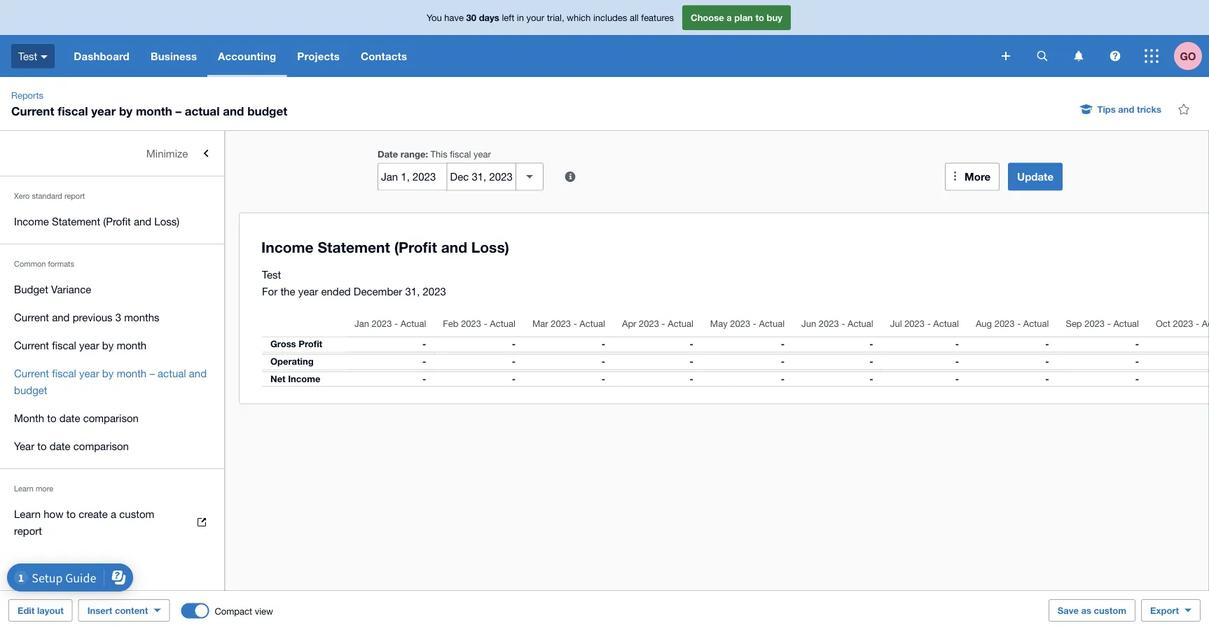 Task type: locate. For each thing, give the bounding box(es) containing it.
year
[[14, 440, 34, 452]]

fiscal down current and previous 3 months
[[52, 339, 76, 351]]

actual left jun
[[759, 318, 785, 329]]

test inside test for the year ended december 31, 2023
[[262, 269, 281, 281]]

month inside current fiscal year by month – actual and budget
[[117, 367, 147, 379]]

actual left aug
[[933, 318, 959, 329]]

1 horizontal spatial budget
[[247, 104, 287, 118]]

7 actual from the left
[[933, 318, 959, 329]]

create
[[79, 508, 108, 520]]

1 vertical spatial learn
[[14, 508, 41, 520]]

2 vertical spatial month
[[117, 367, 147, 379]]

learn inside learn how to create a custom report
[[14, 508, 41, 520]]

as
[[1081, 605, 1092, 616]]

features
[[641, 12, 674, 23]]

navigation
[[63, 35, 992, 77]]

ac
[[1202, 318, 1209, 329]]

gross profit
[[270, 339, 322, 350]]

month to date comparison
[[14, 412, 139, 424]]

0 vertical spatial comparison
[[83, 412, 139, 424]]

month down months
[[117, 339, 147, 351]]

2023 right sep
[[1085, 318, 1105, 329]]

contacts button
[[350, 35, 418, 77]]

income for net
[[288, 374, 321, 385]]

31,
[[405, 285, 420, 298]]

tips and tricks
[[1098, 104, 1162, 115]]

learn
[[14, 484, 34, 494], [14, 508, 41, 520]]

current and previous 3 months link
[[0, 303, 224, 331]]

0 vertical spatial custom
[[119, 508, 154, 520]]

jun 2023 - actual
[[802, 318, 873, 329]]

a right create
[[111, 508, 116, 520]]

svg image
[[1145, 49, 1159, 63], [1037, 51, 1048, 61], [1074, 51, 1083, 61], [41, 55, 48, 59]]

year up minimize 'button'
[[91, 104, 116, 118]]

report up statement
[[64, 192, 85, 201]]

0 vertical spatial actual
[[185, 104, 220, 118]]

0 vertical spatial month
[[136, 104, 172, 118]]

budget down accounting dropdown button
[[247, 104, 287, 118]]

current inside current fiscal year by month – actual and budget
[[14, 367, 49, 379]]

4 actual from the left
[[668, 318, 693, 329]]

date inside month to date comparison 'link'
[[59, 412, 80, 424]]

to inside 'link'
[[47, 412, 56, 424]]

learn left more
[[14, 484, 34, 494]]

budget
[[14, 283, 48, 295]]

to right month
[[47, 412, 56, 424]]

month inside reports current fiscal year by month – actual and budget
[[136, 104, 172, 118]]

0 vertical spatial –
[[176, 104, 182, 118]]

save as custom button
[[1049, 600, 1136, 622]]

actual for jan 2023 - actual
[[401, 318, 426, 329]]

1 vertical spatial budget
[[14, 384, 47, 396]]

– down current fiscal year by month link
[[149, 367, 155, 379]]

your
[[527, 12, 544, 23]]

actual down months
[[158, 367, 186, 379]]

gross
[[270, 339, 296, 350]]

test up for on the top left of the page
[[262, 269, 281, 281]]

mar 2023 - actual
[[532, 318, 605, 329]]

fiscal down current fiscal year by month
[[52, 367, 76, 379]]

more
[[965, 171, 991, 183]]

0 horizontal spatial custom
[[119, 508, 154, 520]]

test inside test popup button
[[18, 50, 37, 62]]

by for current fiscal year by month – actual and budget
[[102, 367, 114, 379]]

actual for feb 2023 - actual
[[490, 318, 516, 329]]

comparison down month to date comparison 'link' on the left bottom of page
[[73, 440, 129, 452]]

common
[[14, 260, 46, 269]]

minimize button
[[0, 139, 224, 167]]

1 vertical spatial custom
[[1094, 605, 1127, 616]]

actual
[[401, 318, 426, 329], [490, 318, 516, 329], [580, 318, 605, 329], [668, 318, 693, 329], [759, 318, 785, 329], [848, 318, 873, 329], [933, 318, 959, 329], [1023, 318, 1049, 329], [1114, 318, 1139, 329]]

2023 right 31,
[[423, 285, 446, 298]]

date up year to date comparison
[[59, 412, 80, 424]]

fiscal up minimize 'button'
[[58, 104, 88, 118]]

3 actual from the left
[[580, 318, 605, 329]]

accounting button
[[207, 35, 287, 77]]

0 vertical spatial by
[[119, 104, 133, 118]]

month down current fiscal year by month link
[[117, 367, 147, 379]]

0 vertical spatial budget
[[247, 104, 287, 118]]

6 actual from the left
[[848, 318, 873, 329]]

you have 30 days left in your trial, which includes all features
[[427, 12, 674, 23]]

compact
[[215, 606, 252, 617]]

1 vertical spatial a
[[111, 508, 116, 520]]

0 vertical spatial a
[[727, 12, 732, 23]]

may
[[710, 318, 728, 329]]

1 vertical spatial test
[[262, 269, 281, 281]]

profit
[[299, 339, 322, 350]]

5 actual from the left
[[759, 318, 785, 329]]

feb
[[443, 318, 459, 329]]

learn down learn more
[[14, 508, 41, 520]]

2 vertical spatial by
[[102, 367, 114, 379]]

2023 for sep 2023 - actual
[[1085, 318, 1105, 329]]

1 horizontal spatial –
[[176, 104, 182, 118]]

Select start date field
[[378, 164, 447, 190]]

1 vertical spatial report
[[14, 525, 42, 537]]

learn more
[[14, 484, 53, 494]]

1 vertical spatial date
[[50, 440, 70, 452]]

1 vertical spatial month
[[117, 339, 147, 351]]

mar
[[532, 318, 548, 329]]

list of convenience dates image
[[516, 163, 544, 191]]

1 actual from the left
[[401, 318, 426, 329]]

– inside current fiscal year by month – actual and budget
[[149, 367, 155, 379]]

actual for apr 2023 - actual
[[668, 318, 693, 329]]

by down 'current and previous 3 months' link at the left
[[102, 339, 114, 351]]

comparison inside 'link'
[[83, 412, 139, 424]]

comparison
[[83, 412, 139, 424], [73, 440, 129, 452]]

month for current fiscal year by month
[[117, 339, 147, 351]]

actual left apr
[[580, 318, 605, 329]]

custom right create
[[119, 508, 154, 520]]

0 vertical spatial report
[[64, 192, 85, 201]]

and
[[223, 104, 244, 118], [1118, 104, 1135, 115], [134, 215, 151, 227], [52, 311, 70, 323], [189, 367, 207, 379]]

date inside year to date comparison link
[[50, 440, 70, 452]]

2 learn from the top
[[14, 508, 41, 520]]

1 horizontal spatial svg image
[[1110, 51, 1121, 61]]

income inside the operating income
[[270, 370, 303, 381]]

svg image
[[1110, 51, 1121, 61], [1002, 52, 1010, 60]]

Select end date field
[[447, 164, 516, 190]]

–
[[176, 104, 182, 118], [149, 367, 155, 379]]

variance
[[51, 283, 91, 295]]

you
[[427, 12, 442, 23]]

oct 2023 - ac
[[1156, 318, 1209, 329]]

actual left jul
[[848, 318, 873, 329]]

month to date comparison link
[[0, 404, 224, 432]]

more button
[[945, 163, 1000, 191]]

2 actual from the left
[[490, 318, 516, 329]]

dashboard
[[74, 50, 130, 62]]

– up minimize
[[176, 104, 182, 118]]

budget inside reports current fiscal year by month – actual and budget
[[247, 104, 287, 118]]

report down learn more
[[14, 525, 42, 537]]

insert
[[87, 605, 112, 616]]

0 horizontal spatial a
[[111, 508, 116, 520]]

-
[[395, 318, 398, 329], [484, 318, 487, 329], [574, 318, 577, 329], [662, 318, 665, 329], [753, 318, 757, 329], [842, 318, 845, 329], [927, 318, 931, 329], [1017, 318, 1021, 329], [1107, 318, 1111, 329], [1196, 318, 1200, 329], [423, 339, 426, 350], [512, 339, 516, 350], [602, 339, 605, 350], [690, 339, 693, 350], [781, 339, 785, 350], [870, 339, 873, 350], [955, 339, 959, 350], [1045, 339, 1049, 350], [1135, 339, 1139, 350], [423, 356, 426, 367], [512, 356, 516, 367], [602, 356, 605, 367], [690, 356, 693, 367], [781, 356, 785, 367], [870, 356, 873, 367], [955, 356, 959, 367], [1045, 356, 1049, 367], [1135, 356, 1139, 367], [423, 374, 426, 385], [512, 374, 516, 385], [602, 374, 605, 385], [690, 374, 693, 385], [781, 374, 785, 385], [870, 374, 873, 385], [955, 374, 959, 385], [1045, 374, 1049, 385], [1135, 374, 1139, 385]]

2023 right feb
[[461, 318, 481, 329]]

test for test for the year ended december 31, 2023
[[262, 269, 281, 281]]

custom right as at the right bottom
[[1094, 605, 1127, 616]]

month up minimize
[[136, 104, 172, 118]]

8 actual from the left
[[1023, 318, 1049, 329]]

jun
[[802, 318, 816, 329]]

2023 right jun
[[819, 318, 839, 329]]

by up minimize 'button'
[[119, 104, 133, 118]]

apr 2023 - actual
[[622, 318, 693, 329]]

year to date comparison
[[14, 440, 129, 452]]

1 vertical spatial actual
[[158, 367, 186, 379]]

date down month to date comparison
[[50, 440, 70, 452]]

1 learn from the top
[[14, 484, 34, 494]]

30
[[466, 12, 476, 23]]

2023 for may 2023 - actual
[[730, 318, 750, 329]]

:
[[426, 149, 428, 159]]

2023 right jan
[[372, 318, 392, 329]]

view
[[255, 606, 273, 617]]

by down current fiscal year by month link
[[102, 367, 114, 379]]

date for month
[[59, 412, 80, 424]]

fiscal inside current fiscal year by month – actual and budget
[[52, 367, 76, 379]]

actual for may 2023 - actual
[[759, 318, 785, 329]]

tips and tricks button
[[1072, 98, 1170, 121]]

actual left mar
[[490, 318, 516, 329]]

add to favourites image
[[1170, 95, 1198, 123]]

0 vertical spatial date
[[59, 412, 80, 424]]

budget inside current fiscal year by month – actual and budget
[[14, 384, 47, 396]]

to left buy at the top right
[[756, 12, 764, 23]]

learn for learn how to create a custom report
[[14, 508, 41, 520]]

year down current fiscal year by month
[[79, 367, 99, 379]]

insert content
[[87, 605, 148, 616]]

navigation containing dashboard
[[63, 35, 992, 77]]

custom inside learn how to create a custom report
[[119, 508, 154, 520]]

to
[[756, 12, 764, 23], [47, 412, 56, 424], [37, 440, 47, 452], [66, 508, 76, 520]]

comparison for month to date comparison
[[83, 412, 139, 424]]

to right how
[[66, 508, 76, 520]]

to inside learn how to create a custom report
[[66, 508, 76, 520]]

update button
[[1008, 163, 1063, 191]]

year right the
[[298, 285, 318, 298]]

a left plan
[[727, 12, 732, 23]]

actual left oct
[[1114, 318, 1139, 329]]

reports link
[[6, 88, 49, 102]]

1 vertical spatial –
[[149, 367, 155, 379]]

current for current fiscal year by month
[[14, 339, 49, 351]]

9 actual from the left
[[1114, 318, 1139, 329]]

2023 right jul
[[905, 318, 925, 329]]

Report title field
[[258, 231, 1209, 263]]

dashboard link
[[63, 35, 140, 77]]

0 horizontal spatial budget
[[14, 384, 47, 396]]

actual for mar 2023 - actual
[[580, 318, 605, 329]]

in
[[517, 12, 524, 23]]

feb 2023 - actual
[[443, 318, 516, 329]]

actual for jun 2023 - actual
[[848, 318, 873, 329]]

1 horizontal spatial test
[[262, 269, 281, 281]]

svg image inside test popup button
[[41, 55, 48, 59]]

date for year
[[50, 440, 70, 452]]

banner
[[0, 0, 1209, 77]]

actual for jul 2023 - actual
[[933, 318, 959, 329]]

by inside current fiscal year by month – actual and budget
[[102, 367, 114, 379]]

0 horizontal spatial report
[[14, 525, 42, 537]]

actual for sep 2023 - actual
[[1114, 318, 1139, 329]]

2023
[[423, 285, 446, 298], [372, 318, 392, 329], [461, 318, 481, 329], [551, 318, 571, 329], [639, 318, 659, 329], [730, 318, 750, 329], [819, 318, 839, 329], [905, 318, 925, 329], [995, 318, 1015, 329], [1085, 318, 1105, 329], [1173, 318, 1193, 329]]

test
[[18, 50, 37, 62], [262, 269, 281, 281]]

actual up minimize
[[185, 104, 220, 118]]

test for test
[[18, 50, 37, 62]]

current
[[11, 104, 54, 118], [14, 311, 49, 323], [14, 339, 49, 351], [14, 367, 49, 379]]

common formats
[[14, 260, 74, 269]]

2023 right apr
[[639, 318, 659, 329]]

2023 right mar
[[551, 318, 571, 329]]

actual left may
[[668, 318, 693, 329]]

1 vertical spatial comparison
[[73, 440, 129, 452]]

year
[[91, 104, 116, 118], [474, 149, 491, 159], [298, 285, 318, 298], [79, 339, 99, 351], [79, 367, 99, 379]]

income for operating
[[270, 370, 303, 381]]

actual down 31,
[[401, 318, 426, 329]]

year down current and previous 3 months
[[79, 339, 99, 351]]

month for current fiscal year by month – actual and budget
[[117, 367, 147, 379]]

2023 right oct
[[1173, 318, 1193, 329]]

1 horizontal spatial custom
[[1094, 605, 1127, 616]]

1 vertical spatial by
[[102, 339, 114, 351]]

0 horizontal spatial test
[[18, 50, 37, 62]]

comparison up year to date comparison link
[[83, 412, 139, 424]]

2023 right may
[[730, 318, 750, 329]]

test up the reports
[[18, 50, 37, 62]]

budget
[[247, 104, 287, 118], [14, 384, 47, 396]]

2023 right aug
[[995, 318, 1015, 329]]

year inside current fiscal year by month – actual and budget
[[79, 367, 99, 379]]

learn for learn more
[[14, 484, 34, 494]]

export button
[[1141, 600, 1201, 622]]

budget up month
[[14, 384, 47, 396]]

current fiscal year by month – actual and budget
[[14, 367, 207, 396]]

month inside current fiscal year by month link
[[117, 339, 147, 351]]

0 vertical spatial test
[[18, 50, 37, 62]]

0 vertical spatial learn
[[14, 484, 34, 494]]

0 horizontal spatial –
[[149, 367, 155, 379]]

operating
[[270, 356, 314, 367]]

actual left sep
[[1023, 318, 1049, 329]]



Task type: describe. For each thing, give the bounding box(es) containing it.
formats
[[48, 260, 74, 269]]

1 horizontal spatial a
[[727, 12, 732, 23]]

a inside learn how to create a custom report
[[111, 508, 116, 520]]

left
[[502, 12, 514, 23]]

december
[[354, 285, 402, 298]]

report output element
[[262, 311, 1209, 387]]

custom inside button
[[1094, 605, 1127, 616]]

plan
[[734, 12, 753, 23]]

projects
[[297, 50, 340, 62]]

(profit
[[103, 215, 131, 227]]

business button
[[140, 35, 207, 77]]

2023 for apr 2023 - actual
[[639, 318, 659, 329]]

choose
[[691, 12, 724, 23]]

tips
[[1098, 104, 1116, 115]]

save as custom
[[1058, 605, 1127, 616]]

0 horizontal spatial svg image
[[1002, 52, 1010, 60]]

3
[[115, 311, 121, 323]]

xero standard report
[[14, 192, 85, 201]]

tricks
[[1137, 104, 1162, 115]]

previous
[[73, 311, 113, 323]]

banner containing dashboard
[[0, 0, 1209, 77]]

2023 for feb 2023 - actual
[[461, 318, 481, 329]]

current fiscal year by month link
[[0, 331, 224, 359]]

for
[[262, 285, 278, 298]]

projects button
[[287, 35, 350, 77]]

standard
[[32, 192, 62, 201]]

2023 for mar 2023 - actual
[[551, 318, 571, 329]]

have
[[444, 12, 464, 23]]

all
[[630, 12, 639, 23]]

current for current fiscal year by month – actual and budget
[[14, 367, 49, 379]]

how
[[44, 508, 63, 520]]

actual inside current fiscal year by month – actual and budget
[[158, 367, 186, 379]]

edit layout
[[18, 605, 64, 616]]

accounting
[[218, 50, 276, 62]]

learn how to create a custom report link
[[0, 500, 224, 545]]

budget variance link
[[0, 275, 224, 303]]

trial,
[[547, 12, 564, 23]]

actual inside reports current fiscal year by month – actual and budget
[[185, 104, 220, 118]]

– inside reports current fiscal year by month – actual and budget
[[176, 104, 182, 118]]

missing settings info button image
[[556, 163, 584, 191]]

minimize
[[146, 147, 188, 159]]

oct
[[1156, 318, 1171, 329]]

date range : this fiscal year
[[378, 149, 491, 159]]

by for current fiscal year by month
[[102, 339, 114, 351]]

content
[[115, 605, 148, 616]]

and inside reports current fiscal year by month – actual and budget
[[223, 104, 244, 118]]

report inside learn how to create a custom report
[[14, 525, 42, 537]]

test for the year ended december 31, 2023
[[262, 269, 446, 298]]

actual for aug 2023 - actual
[[1023, 318, 1049, 329]]

may 2023 - actual
[[710, 318, 785, 329]]

learn how to create a custom report
[[14, 508, 154, 537]]

year inside test for the year ended december 31, 2023
[[298, 285, 318, 298]]

current fiscal year by month – actual and budget link
[[0, 359, 224, 404]]

to right year
[[37, 440, 47, 452]]

more
[[36, 484, 53, 494]]

date
[[378, 149, 398, 159]]

budget variance
[[14, 283, 91, 295]]

2023 for jan 2023 - actual
[[372, 318, 392, 329]]

go button
[[1174, 35, 1209, 77]]

2023 for oct 2023 - ac
[[1173, 318, 1193, 329]]

apr
[[622, 318, 636, 329]]

jul 2023 - actual
[[890, 318, 959, 329]]

contacts
[[361, 50, 407, 62]]

sep 2023 - actual
[[1066, 318, 1139, 329]]

months
[[124, 311, 159, 323]]

this
[[431, 149, 447, 159]]

fiscal inside reports current fiscal year by month – actual and budget
[[58, 104, 88, 118]]

choose a plan to buy
[[691, 12, 783, 23]]

year to date comparison link
[[0, 432, 224, 460]]

current inside reports current fiscal year by month – actual and budget
[[11, 104, 54, 118]]

2023 for jun 2023 - actual
[[819, 318, 839, 329]]

year inside reports current fiscal year by month – actual and budget
[[91, 104, 116, 118]]

navigation inside banner
[[63, 35, 992, 77]]

current fiscal year by month
[[14, 339, 147, 351]]

ended
[[321, 285, 351, 298]]

and inside current fiscal year by month – actual and budget
[[189, 367, 207, 379]]

the
[[281, 285, 295, 298]]

save
[[1058, 605, 1079, 616]]

month
[[14, 412, 44, 424]]

aug 2023 - actual
[[976, 318, 1049, 329]]

test button
[[0, 35, 63, 77]]

jul
[[890, 318, 902, 329]]

1 horizontal spatial report
[[64, 192, 85, 201]]

insert content button
[[78, 600, 170, 622]]

2023 inside test for the year ended december 31, 2023
[[423, 285, 446, 298]]

update
[[1017, 171, 1054, 183]]

2023 for jul 2023 - actual
[[905, 318, 925, 329]]

by inside reports current fiscal year by month – actual and budget
[[119, 104, 133, 118]]

go
[[1180, 50, 1196, 62]]

edit layout button
[[8, 600, 73, 622]]

compact view
[[215, 606, 273, 617]]

sep
[[1066, 318, 1082, 329]]

year up select end date 'field'
[[474, 149, 491, 159]]

fiscal right this on the top left of page
[[450, 149, 471, 159]]

which
[[567, 12, 591, 23]]

operating income
[[270, 356, 314, 381]]

comparison for year to date comparison
[[73, 440, 129, 452]]

aug
[[976, 318, 992, 329]]

2023 for aug 2023 - actual
[[995, 318, 1015, 329]]

and inside button
[[1118, 104, 1135, 115]]

reports
[[11, 90, 43, 101]]

net income
[[270, 374, 321, 385]]

xero
[[14, 192, 30, 201]]

business
[[151, 50, 197, 62]]

jan
[[355, 318, 369, 329]]

buy
[[767, 12, 783, 23]]

jan 2023 - actual
[[355, 318, 426, 329]]

current for current and previous 3 months
[[14, 311, 49, 323]]



Task type: vqa. For each thing, say whether or not it's contained in the screenshot.
Jul 2023 - Actual
yes



